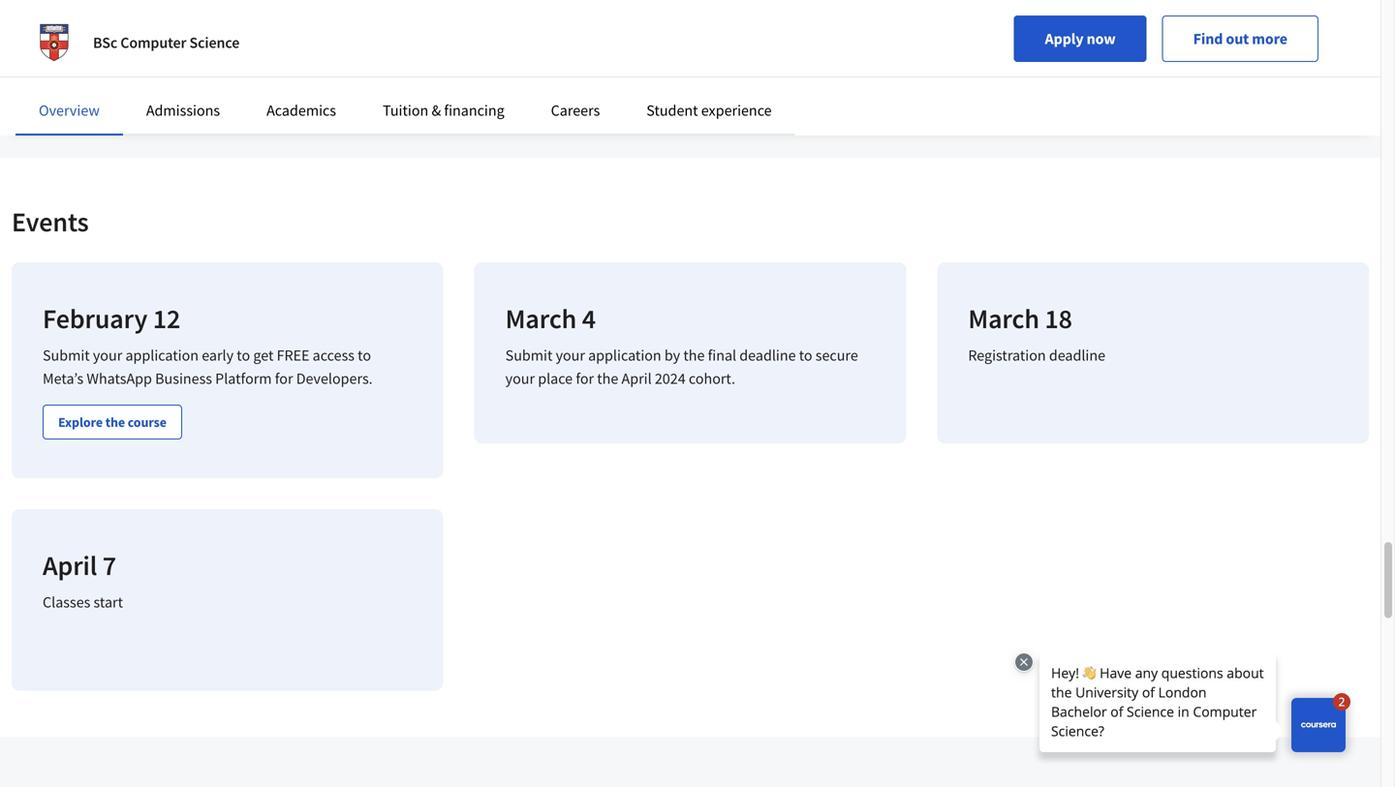 Task type: locate. For each thing, give the bounding box(es) containing it.
apply now button
[[1014, 16, 1147, 62]]

0 horizontal spatial the
[[105, 414, 125, 431]]

out
[[1226, 29, 1249, 48]]

1 march from the left
[[506, 302, 577, 336]]

specialization
[[555, 76, 634, 93]]

for inside submit your application by the final deadline to secure your place for the april 2024 cohort.
[[576, 369, 594, 389]]

for right place
[[576, 369, 594, 389]]

1 to from the left
[[237, 346, 250, 365]]

to inside submit your application by the final deadline to secure your place for the april 2024 cohort.
[[799, 346, 813, 365]]

· specialization
[[549, 76, 634, 93]]

0 horizontal spatial submit
[[43, 346, 90, 365]]

the left course
[[105, 414, 125, 431]]

submit for february
[[43, 346, 90, 365]]

2 submit from the left
[[506, 346, 553, 365]]

march 4
[[506, 302, 596, 336]]

your up place
[[556, 346, 585, 365]]

· up 'careers'
[[549, 76, 552, 93]]

4
[[582, 302, 596, 336]]

1 horizontal spatial deadline
[[1049, 346, 1106, 365]]

0 horizontal spatial ·
[[549, 76, 552, 93]]

tuition
[[383, 101, 429, 120]]

7
[[103, 549, 116, 583]]

for
[[275, 369, 293, 389], [576, 369, 594, 389]]

0 horizontal spatial for
[[275, 369, 293, 389]]

the right place
[[597, 369, 619, 389]]

deadline
[[740, 346, 796, 365], [1049, 346, 1106, 365]]

1 horizontal spatial for
[[576, 369, 594, 389]]

0 vertical spatial the
[[684, 346, 705, 365]]

1 horizontal spatial april
[[622, 369, 652, 389]]

overview link
[[39, 101, 100, 120]]

march
[[506, 302, 577, 336], [969, 302, 1040, 336]]

submit for march
[[506, 346, 553, 365]]

1 deadline from the left
[[740, 346, 796, 365]]

2 vertical spatial the
[[105, 414, 125, 431]]

0 horizontal spatial application
[[125, 346, 199, 365]]

student experience
[[647, 101, 772, 120]]

submit up the meta's
[[43, 346, 90, 365]]

1 horizontal spatial submit
[[506, 346, 553, 365]]

0 vertical spatial april
[[622, 369, 652, 389]]

application inside submit your application by the final deadline to secure your place for the april 2024 cohort.
[[588, 346, 662, 365]]

tuition & financing link
[[383, 101, 505, 120]]

deadline inside submit your application by the final deadline to secure your place for the april 2024 cohort.
[[740, 346, 796, 365]]

february
[[43, 302, 148, 336]]

application for 12
[[125, 346, 199, 365]]

submit inside submit your application by the final deadline to secure your place for the april 2024 cohort.
[[506, 346, 553, 365]]

explore
[[58, 414, 103, 431]]

april left 2024
[[622, 369, 652, 389]]

2 to from the left
[[358, 346, 371, 365]]

1 horizontal spatial the
[[597, 369, 619, 389]]

1 horizontal spatial march
[[969, 302, 1040, 336]]

april inside submit your application by the final deadline to secure your place for the april 2024 cohort.
[[622, 369, 652, 389]]

0 horizontal spatial to
[[237, 346, 250, 365]]

april up 'classes'
[[43, 549, 97, 583]]

to left the secure
[[799, 346, 813, 365]]

classes
[[43, 593, 90, 613]]

platform
[[215, 369, 272, 389]]

the
[[684, 346, 705, 365], [597, 369, 619, 389], [105, 414, 125, 431]]

0 horizontal spatial march
[[506, 302, 577, 336]]

find out more button
[[1163, 16, 1319, 62]]

your
[[93, 346, 122, 365], [556, 346, 585, 365], [506, 369, 535, 389]]

application inside submit your application early to get free access to meta's whatsapp business platform for developers.
[[125, 346, 199, 365]]

student experience link
[[647, 101, 772, 120]]

access
[[313, 346, 355, 365]]

0 horizontal spatial april
[[43, 549, 97, 583]]

1 application from the left
[[125, 346, 199, 365]]

bsc computer science
[[93, 33, 240, 52]]

now
[[1087, 29, 1116, 48]]

the right by
[[684, 346, 705, 365]]

april
[[622, 369, 652, 389], [43, 549, 97, 583]]

1 horizontal spatial application
[[588, 346, 662, 365]]

final
[[708, 346, 737, 365]]

march up registration
[[969, 302, 1040, 336]]

submit
[[43, 346, 90, 365], [506, 346, 553, 365]]

application up business
[[125, 346, 199, 365]]

university of london logo image
[[31, 19, 78, 66]]

&
[[432, 101, 441, 120]]

beginner · course
[[945, 76, 1045, 93]]

1 vertical spatial the
[[597, 369, 619, 389]]

get
[[253, 346, 274, 365]]

academics
[[267, 101, 336, 120]]

3 to from the left
[[799, 346, 813, 365]]

cohort.
[[689, 369, 736, 389]]

0 horizontal spatial deadline
[[740, 346, 796, 365]]

2 · from the left
[[999, 76, 1002, 93]]

to right access
[[358, 346, 371, 365]]

2 application from the left
[[588, 346, 662, 365]]

your inside submit your application early to get free access to meta's whatsapp business platform for developers.
[[93, 346, 122, 365]]

apply now
[[1045, 29, 1116, 48]]

for down free
[[275, 369, 293, 389]]

2 for from the left
[[576, 369, 594, 389]]

submit your application by the final deadline to secure your place for the april 2024 cohort.
[[506, 346, 858, 389]]

careers
[[551, 101, 600, 120]]

deadline down 18
[[1049, 346, 1106, 365]]

march for march 18
[[969, 302, 1040, 336]]

business
[[155, 369, 212, 389]]

to
[[237, 346, 250, 365], [358, 346, 371, 365], [799, 346, 813, 365]]

·
[[549, 76, 552, 93], [999, 76, 1002, 93]]

1 horizontal spatial to
[[358, 346, 371, 365]]

place
[[538, 369, 573, 389]]

early
[[202, 346, 234, 365]]

to left get
[[237, 346, 250, 365]]

2 horizontal spatial to
[[799, 346, 813, 365]]

beginner
[[945, 76, 996, 93]]

1 for from the left
[[275, 369, 293, 389]]

2 horizontal spatial your
[[556, 346, 585, 365]]

application
[[125, 346, 199, 365], [588, 346, 662, 365]]

1 · from the left
[[549, 76, 552, 93]]

2 march from the left
[[969, 302, 1040, 336]]

application left by
[[588, 346, 662, 365]]

0 horizontal spatial your
[[93, 346, 122, 365]]

1 submit from the left
[[43, 346, 90, 365]]

your for february
[[93, 346, 122, 365]]

science
[[189, 33, 240, 52]]

march left '4'
[[506, 302, 577, 336]]

your left place
[[506, 369, 535, 389]]

student
[[647, 101, 698, 120]]

overview
[[39, 101, 100, 120]]

february 12
[[43, 302, 180, 336]]

1 horizontal spatial ·
[[999, 76, 1002, 93]]

deadline right final
[[740, 346, 796, 365]]

the inside button
[[105, 414, 125, 431]]

· left course
[[999, 76, 1002, 93]]

admissions link
[[146, 101, 220, 120]]

1 vertical spatial april
[[43, 549, 97, 583]]

submit inside submit your application early to get free access to meta's whatsapp business platform for developers.
[[43, 346, 90, 365]]

your up whatsapp
[[93, 346, 122, 365]]

developers.
[[296, 369, 373, 389]]

submit up place
[[506, 346, 553, 365]]

find
[[1194, 29, 1223, 48]]



Task type: describe. For each thing, give the bounding box(es) containing it.
explore the course button
[[43, 405, 182, 440]]

secure
[[816, 346, 858, 365]]

meta's
[[43, 369, 84, 389]]

careers link
[[551, 101, 600, 120]]

events
[[12, 205, 89, 239]]

application for 4
[[588, 346, 662, 365]]

registration deadline
[[969, 346, 1106, 365]]

whatsapp
[[87, 369, 152, 389]]

for inside submit your application early to get free access to meta's whatsapp business platform for developers.
[[275, 369, 293, 389]]

2 deadline from the left
[[1049, 346, 1106, 365]]

2 horizontal spatial the
[[684, 346, 705, 365]]

computer
[[120, 33, 186, 52]]

course
[[128, 414, 167, 431]]

bsc
[[93, 33, 117, 52]]

more
[[1252, 29, 1288, 48]]

classes start
[[43, 593, 123, 613]]

apply
[[1045, 29, 1084, 48]]

12
[[153, 302, 180, 336]]

by
[[665, 346, 681, 365]]

tuition & financing
[[383, 101, 505, 120]]

18
[[1045, 302, 1073, 336]]

submit your application early to get free access to meta's whatsapp business platform for developers.
[[43, 346, 373, 389]]

experience
[[701, 101, 772, 120]]

admissions
[[146, 101, 220, 120]]

academics link
[[267, 101, 336, 120]]

financing
[[444, 101, 505, 120]]

march 18
[[969, 302, 1073, 336]]

course
[[1005, 76, 1045, 93]]

1 horizontal spatial your
[[506, 369, 535, 389]]

april 7
[[43, 549, 116, 583]]

march for march 4
[[506, 302, 577, 336]]

registration
[[969, 346, 1046, 365]]

2024
[[655, 369, 686, 389]]

explore the course
[[58, 414, 167, 431]]

free
[[277, 346, 310, 365]]

your for march
[[556, 346, 585, 365]]

start
[[94, 593, 123, 613]]

find out more
[[1194, 29, 1288, 48]]



Task type: vqa. For each thing, say whether or not it's contained in the screenshot.
Professional
no



